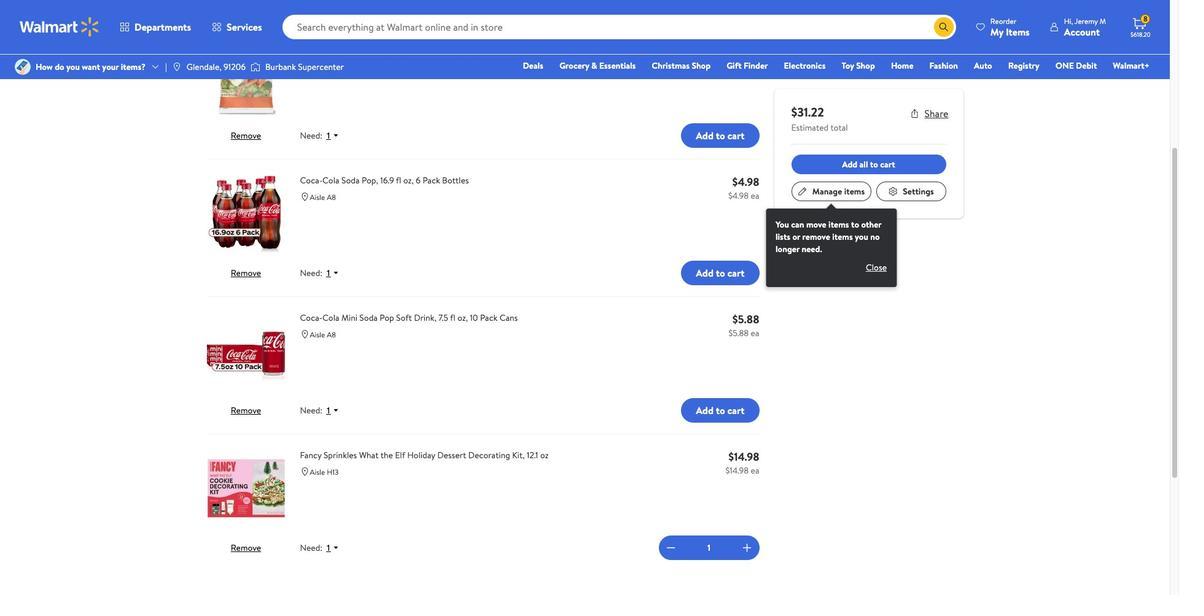 Task type: vqa. For each thing, say whether or not it's contained in the screenshot.
do on the left top
yes



Task type: locate. For each thing, give the bounding box(es) containing it.
sprinkles
[[324, 450, 357, 462]]

ea inside $14.98 $14.98 ea
[[751, 465, 760, 478]]

1 remove from the top
[[231, 130, 261, 142]]

3 remove from the top
[[231, 405, 261, 417]]

1 ea from the top
[[751, 52, 760, 65]]

2 cola from the top
[[323, 312, 340, 325]]

holiday
[[407, 450, 435, 462]]

soda left pop
[[360, 312, 378, 325]]

estimated
[[792, 122, 829, 134]]

1 horizontal spatial oz
[[540, 450, 549, 462]]

add to cart up $14.98 $14.98 ea
[[696, 404, 745, 418]]

4 need: from the top
[[300, 543, 323, 555]]

1 vertical spatial soda
[[360, 312, 378, 325]]

"coffee".
[[294, 1, 320, 12]]

2 remove from the top
[[231, 267, 261, 280]]

2 aisle a8 from the top
[[310, 330, 336, 341]]

aisle
[[310, 55, 325, 65], [310, 193, 325, 203], [310, 330, 325, 341], [310, 468, 325, 478]]

toy
[[842, 60, 854, 72]]

1 vertical spatial you
[[855, 231, 869, 243]]

aisle h13
[[310, 468, 339, 478]]

3 remove button from the top
[[231, 405, 261, 417]]

remove for now
[[231, 130, 261, 142]]

1 remove button from the top
[[231, 130, 261, 142]]

shop for toy shop
[[856, 60, 875, 72]]

glendale,
[[187, 61, 222, 73]]

christmas shop link
[[646, 59, 716, 72]]

0 horizontal spatial pack
[[423, 175, 440, 187]]

2 1 button from the top
[[323, 543, 345, 554]]

shop inside toy shop link
[[856, 60, 875, 72]]

1 vertical spatial 1 button
[[323, 543, 345, 554]]

all
[[860, 158, 868, 171]]

 image for burbank supercenter
[[251, 61, 260, 73]]

coca- left the mini
[[300, 312, 323, 325]]

manage items
[[813, 185, 865, 198]]

or
[[286, 1, 292, 12], [793, 231, 801, 243]]

soda left pop, at top
[[342, 175, 360, 187]]

1 vertical spatial 1 button
[[323, 406, 345, 417]]

deals
[[523, 60, 544, 72]]

0 vertical spatial soda
[[342, 175, 360, 187]]

oz right 32
[[428, 37, 436, 49]]

8
[[1144, 14, 1148, 24]]

oz,
[[403, 175, 414, 187], [458, 312, 468, 325]]

0 vertical spatial add to cart button
[[681, 124, 760, 148]]

1 for $4.98
[[326, 269, 331, 279]]

add to cart button for $5.88
[[681, 399, 760, 423]]

share
[[925, 107, 949, 120]]

0 horizontal spatial shop
[[692, 60, 711, 72]]

1 horizontal spatial shop
[[856, 60, 875, 72]]

cola inside coca-cola mini soda pop soft drink, 7.5 fl oz, 10 pack cans link
[[323, 312, 340, 325]]

1 vertical spatial add to cart
[[696, 267, 745, 280]]

fl right the 7.5
[[450, 312, 456, 325]]

add to cart button up $14.98 $14.98 ea
[[681, 399, 760, 423]]

coca- left pop, at top
[[300, 175, 323, 187]]

cola
[[323, 175, 340, 187], [323, 312, 340, 325]]

my
[[991, 25, 1004, 38]]

0 vertical spatial fl
[[396, 175, 401, 187]]

1 add to cart from the top
[[696, 129, 745, 143]]

 image
[[15, 59, 31, 75]]

medley
[[362, 37, 389, 49]]

coca-cola mini soda pop soft drink, 7.5 fl oz, 10 pack cans link
[[300, 312, 714, 325]]

grocery
[[560, 60, 590, 72]]

1 horizontal spatial you
[[855, 231, 869, 243]]

2 shop from the left
[[856, 60, 875, 72]]

0 vertical spatial you
[[66, 61, 80, 73]]

cart for now
[[728, 129, 745, 143]]

cola left the mini
[[323, 312, 340, 325]]

total
[[831, 122, 848, 134]]

essentials
[[599, 60, 636, 72]]

fancy
[[300, 450, 322, 462]]

1 vertical spatial cola
[[323, 312, 340, 325]]

walmart+ link
[[1108, 59, 1155, 72]]

aisle a1
[[310, 55, 334, 65]]

1 need: from the top
[[300, 130, 323, 142]]

0 horizontal spatial or
[[286, 1, 292, 12]]

 image
[[251, 61, 260, 73], [172, 62, 182, 72]]

6
[[416, 175, 421, 187]]

ea for $14.98
[[751, 465, 760, 478]]

1 vertical spatial or
[[793, 231, 801, 243]]

aisle for $14.98
[[310, 468, 325, 478]]

0 horizontal spatial  image
[[172, 62, 182, 72]]

1 button up the mini
[[323, 268, 345, 279]]

ea inside now $5.38 $5.98 ea
[[751, 52, 760, 65]]

1 cola from the top
[[323, 175, 340, 187]]

$5.88
[[733, 312, 760, 328], [729, 328, 749, 340]]

add for $5.88
[[696, 404, 714, 418]]

add for now $5.38
[[696, 129, 714, 143]]

1 horizontal spatial  image
[[251, 61, 260, 73]]

add to cart button up $5.88 $5.88 ea at right bottom
[[681, 261, 760, 286]]

to for $5.88
[[716, 404, 725, 418]]

$5.98
[[729, 52, 749, 65]]

soft
[[396, 312, 412, 325]]

need:
[[300, 130, 323, 142], [300, 267, 323, 280], [300, 405, 323, 417], [300, 543, 323, 555]]

1 vertical spatial oz
[[540, 450, 549, 462]]

cola inside coca-cola soda pop, 16.9 fl oz, 6 pack bottles link
[[323, 175, 340, 187]]

0 vertical spatial 1 button
[[323, 130, 345, 142]]

4 ea from the top
[[751, 465, 760, 478]]

add to cart button
[[681, 124, 760, 148], [681, 261, 760, 286], [681, 399, 760, 423]]

you can move items to other lists or remove items you no longer need. close
[[776, 219, 887, 274]]

16.9
[[380, 175, 394, 187]]

0 horizontal spatial fl
[[396, 175, 401, 187]]

the
[[381, 450, 393, 462]]

1 for $14.98
[[326, 544, 331, 554]]

items right move
[[829, 219, 849, 231]]

manage
[[813, 185, 842, 198]]

1 horizontal spatial fl
[[450, 312, 456, 325]]

no
[[871, 231, 880, 243]]

pop
[[380, 312, 394, 325]]

cola for $4.98
[[323, 175, 340, 187]]

cart for $4.98
[[728, 267, 745, 280]]

3 aisle from the top
[[310, 330, 325, 341]]

or right 'lists' at the right of the page
[[793, 231, 801, 243]]

pack right 6
[[423, 175, 440, 187]]

you right the do
[[66, 61, 80, 73]]

decrease quantity fancy sprinkles what the elf holiday dessert decorating kit, 12.1 oz, current quantity 1 image
[[664, 541, 678, 556]]

1 vertical spatial coca-
[[300, 312, 323, 325]]

1 aisle from the top
[[310, 55, 325, 65]]

1 add to cart button from the top
[[681, 124, 760, 148]]

items inside manage items 'button'
[[844, 185, 865, 198]]

home link
[[886, 59, 919, 72]]

0 horizontal spatial oz
[[428, 37, 436, 49]]

debit
[[1076, 60, 1097, 72]]

2 ea from the top
[[751, 190, 760, 202]]

pack
[[423, 175, 440, 187], [480, 312, 498, 325]]

fl
[[396, 175, 401, 187], [450, 312, 456, 325]]

2 coca- from the top
[[300, 312, 323, 325]]

items?
[[121, 61, 146, 73]]

 image for glendale, 91206
[[172, 62, 182, 72]]

0 vertical spatial cola
[[323, 175, 340, 187]]

1 horizontal spatial pack
[[480, 312, 498, 325]]

coca-cola soda pop, 16.9 fl oz, 6 pack bottles link
[[300, 175, 714, 188]]

8 $618.20
[[1131, 14, 1151, 39]]

1 a8 from the top
[[327, 193, 336, 203]]

0 horizontal spatial you
[[66, 61, 80, 73]]

home
[[891, 60, 914, 72]]

cart up $14.98 $14.98 ea
[[728, 404, 745, 418]]

1 button for $5.88
[[323, 406, 345, 417]]

or right "milk"
[[286, 1, 292, 12]]

oz, left 6
[[403, 175, 414, 187]]

2 remove button from the top
[[231, 267, 261, 280]]

 image right | at top
[[172, 62, 182, 72]]

cart up $5.88 $5.88 ea at right bottom
[[728, 267, 745, 280]]

an
[[226, 1, 233, 12]]

to
[[716, 129, 725, 143], [870, 158, 878, 171], [851, 219, 859, 231], [716, 267, 725, 280], [716, 404, 725, 418]]

to for $4.98
[[716, 267, 725, 280]]

2 aisle from the top
[[310, 193, 325, 203]]

remove button
[[231, 130, 261, 142], [231, 267, 261, 280], [231, 405, 261, 417], [231, 543, 261, 555]]

you left no at the top right of page
[[855, 231, 869, 243]]

shop right toy
[[856, 60, 875, 72]]

2 add to cart from the top
[[696, 267, 745, 280]]

you inside you can move items to other lists or remove items you no longer need. close
[[855, 231, 869, 243]]

2 a8 from the top
[[327, 330, 336, 341]]

ea inside $4.98 $4.98 ea
[[751, 190, 760, 202]]

aisle a8 for $4.98
[[310, 193, 336, 203]]

shop for christmas shop
[[692, 60, 711, 72]]

cola left pop, at top
[[323, 175, 340, 187]]

electronics link
[[779, 59, 831, 72]]

2 1 button from the top
[[323, 406, 345, 417]]

1 coca- from the top
[[300, 175, 323, 187]]

1 button
[[323, 268, 345, 279], [323, 406, 345, 417]]

remove for $5.88
[[231, 405, 261, 417]]

departments button
[[109, 12, 202, 42]]

mini
[[342, 312, 358, 325]]

burbank supercenter
[[265, 61, 344, 73]]

$5.88 $5.88 ea
[[729, 312, 760, 340]]

1 vertical spatial a8
[[327, 330, 336, 341]]

pop,
[[362, 175, 378, 187]]

0 vertical spatial add to cart
[[696, 129, 745, 143]]

1 button up sprinkles
[[323, 406, 345, 417]]

3 add to cart from the top
[[696, 404, 745, 418]]

$14.98
[[729, 450, 760, 465], [726, 465, 749, 478]]

fl right the 16.9
[[396, 175, 401, 187]]

1 vertical spatial oz,
[[458, 312, 468, 325]]

3 need: from the top
[[300, 405, 323, 417]]

ea inside $5.88 $5.88 ea
[[751, 328, 760, 340]]

1 shop from the left
[[692, 60, 711, 72]]

4 remove from the top
[[231, 543, 261, 555]]

items
[[844, 185, 865, 198], [829, 219, 849, 231], [833, 231, 853, 243]]

1 1 button from the top
[[323, 130, 345, 142]]

coca- for $5.88
[[300, 312, 323, 325]]

3 ea from the top
[[751, 328, 760, 340]]

walmart+
[[1113, 60, 1150, 72]]

4 aisle from the top
[[310, 468, 325, 478]]

shop inside the christmas shop link
[[692, 60, 711, 72]]

0 vertical spatial oz,
[[403, 175, 414, 187]]

fancy sprinkles what the elf holiday dessert decorating kit, 12.1 oz
[[300, 450, 549, 462]]

shop down now
[[692, 60, 711, 72]]

1 vertical spatial add to cart button
[[681, 261, 760, 286]]

add to cart button up $4.98 $4.98 ea
[[681, 124, 760, 148]]

2 add to cart button from the top
[[681, 261, 760, 286]]

add to cart button for $4.98
[[681, 261, 760, 286]]

fancy sprinkles what the elf holiday dessert decorating kit, 12.1 oz link
[[300, 450, 714, 463]]

0 vertical spatial 1 button
[[323, 268, 345, 279]]

gift finder
[[727, 60, 768, 72]]

2 need: from the top
[[300, 267, 323, 280]]

oz
[[428, 37, 436, 49], [540, 450, 549, 462]]

2 vertical spatial add to cart button
[[681, 399, 760, 423]]

bottles
[[442, 175, 469, 187]]

1 button for $4.98
[[323, 268, 345, 279]]

4 remove button from the top
[[231, 543, 261, 555]]

1 horizontal spatial or
[[793, 231, 801, 243]]

1 aisle a8 from the top
[[310, 193, 336, 203]]

a8
[[327, 193, 336, 203], [327, 330, 336, 341]]

lists
[[776, 231, 791, 243]]

0 vertical spatial coca-
[[300, 175, 323, 187]]

1 vertical spatial aisle a8
[[310, 330, 336, 341]]

remove
[[231, 130, 261, 142], [231, 267, 261, 280], [231, 405, 261, 417], [231, 543, 261, 555]]

1 1 button from the top
[[323, 268, 345, 279]]

add to cart up $5.88 $5.88 ea at right bottom
[[696, 267, 745, 280]]

3 add to cart button from the top
[[681, 399, 760, 423]]

0 vertical spatial a8
[[327, 193, 336, 203]]

add to cart
[[696, 129, 745, 143], [696, 267, 745, 280], [696, 404, 745, 418]]

how
[[36, 61, 53, 73]]

add to cart up $4.98 $4.98 ea
[[696, 129, 745, 143]]

pack right 10
[[480, 312, 498, 325]]

$618.20
[[1131, 30, 1151, 39]]

settings button
[[876, 182, 946, 201]]

fresh vegetable medley blend, 32 oz link
[[300, 37, 706, 50]]

1 for $5.88
[[326, 406, 331, 416]]

oz right "12.1"
[[540, 450, 549, 462]]

hi,
[[1064, 16, 1073, 26]]

1 for now $5.38
[[326, 131, 331, 141]]

oz, left 10
[[458, 312, 468, 325]]

cans
[[500, 312, 518, 325]]

items right manage
[[844, 185, 865, 198]]

0 vertical spatial aisle a8
[[310, 193, 336, 203]]

a1
[[327, 55, 334, 65]]

cart up $4.98 $4.98 ea
[[728, 129, 745, 143]]

Search search field
[[282, 15, 956, 39]]

$31.22
[[792, 104, 824, 120]]

2 vertical spatial add to cart
[[696, 404, 745, 418]]

 image right 91206
[[251, 61, 260, 73]]

reorder
[[991, 16, 1017, 26]]

$5.38
[[733, 37, 760, 52]]

cola for $5.88
[[323, 312, 340, 325]]

fashion link
[[924, 59, 964, 72]]

1 vertical spatial fl
[[450, 312, 456, 325]]

fl inside coca-cola mini soda pop soft drink, 7.5 fl oz, 10 pack cans link
[[450, 312, 456, 325]]

1 horizontal spatial oz,
[[458, 312, 468, 325]]

soda
[[342, 175, 360, 187], [360, 312, 378, 325]]

fresh
[[300, 37, 320, 49]]

search icon image
[[939, 22, 949, 32]]



Task type: describe. For each thing, give the bounding box(es) containing it.
enter an item, like "milk" or "coffee".
[[207, 1, 320, 12]]

blend,
[[391, 37, 414, 49]]

1 button for $14.98
[[323, 543, 345, 554]]

close
[[866, 262, 887, 274]]

91206
[[224, 61, 246, 73]]

how do you want your items?
[[36, 61, 146, 73]]

gift
[[727, 60, 742, 72]]

now
[[709, 37, 731, 52]]

auto
[[974, 60, 993, 72]]

share button
[[910, 107, 949, 120]]

toy shop link
[[836, 59, 881, 72]]

enter
[[207, 1, 224, 12]]

1 vertical spatial pack
[[480, 312, 498, 325]]

add all to cart
[[842, 158, 895, 171]]

deals link
[[518, 59, 549, 72]]

grocery & essentials link
[[554, 59, 642, 72]]

$31.22 estimated total
[[792, 104, 848, 134]]

remove for $4.98
[[231, 267, 261, 280]]

dessert
[[437, 450, 466, 462]]

toy shop
[[842, 60, 875, 72]]

h13
[[327, 468, 339, 478]]

fresh vegetable medley blend, 32 oz
[[300, 37, 436, 49]]

one debit
[[1056, 60, 1097, 72]]

remove button for $4.98
[[231, 267, 261, 280]]

0 vertical spatial pack
[[423, 175, 440, 187]]

close button
[[856, 258, 897, 278]]

Walmart Site-Wide search field
[[282, 15, 956, 39]]

0 vertical spatial or
[[286, 1, 292, 12]]

can
[[791, 219, 804, 231]]

0 vertical spatial oz
[[428, 37, 436, 49]]

need: for $14.98
[[300, 543, 323, 555]]

"milk"
[[266, 1, 284, 12]]

m
[[1100, 16, 1106, 26]]

aisle for $4.98
[[310, 193, 325, 203]]

add to cart for $5.38
[[696, 129, 745, 143]]

glendale, 91206
[[187, 61, 246, 73]]

aisle a8 for $5.88
[[310, 330, 336, 341]]

remove button for $14.98
[[231, 543, 261, 555]]

add to cart for $4.98
[[696, 267, 745, 280]]

manage items button
[[792, 182, 871, 201]]

increase quantity fancy sprinkles what the elf holiday dessert decorating kit, 12.1 oz, current quantity 1 image
[[740, 541, 755, 556]]

to inside you can move items to other lists or remove items you no longer need. close
[[851, 219, 859, 231]]

registry
[[1009, 60, 1040, 72]]

burbank
[[265, 61, 296, 73]]

add to cart for $5.88
[[696, 404, 745, 418]]

12.1
[[527, 450, 538, 462]]

cart right all
[[880, 158, 895, 171]]

services button
[[202, 12, 273, 42]]

grocery & essentials
[[560, 60, 636, 72]]

coca- for $4.98
[[300, 175, 323, 187]]

to inside "add all to cart" button
[[870, 158, 878, 171]]

now $5.38 $5.98 ea
[[709, 37, 760, 65]]

what
[[359, 450, 379, 462]]

add to cart button for $5.38
[[681, 124, 760, 148]]

coca-cola mini soda pop soft drink, 7.5 fl oz, 10 pack cans
[[300, 312, 518, 325]]

|
[[165, 61, 167, 73]]

cart for $5.88
[[728, 404, 745, 418]]

items
[[1006, 25, 1030, 38]]

auto link
[[969, 59, 998, 72]]

remove button for $5.88
[[231, 405, 261, 417]]

departments
[[135, 20, 191, 34]]

to for now
[[716, 129, 725, 143]]

want
[[82, 61, 100, 73]]

0 horizontal spatial oz,
[[403, 175, 414, 187]]

need.
[[802, 243, 822, 256]]

soda inside coca-cola soda pop, 16.9 fl oz, 6 pack bottles link
[[342, 175, 360, 187]]

reorder my items
[[991, 16, 1030, 38]]

32
[[417, 37, 426, 49]]

fl inside coca-cola soda pop, 16.9 fl oz, 6 pack bottles link
[[396, 175, 401, 187]]

one
[[1056, 60, 1074, 72]]

add all to cart button
[[792, 155, 946, 174]]

electronics
[[784, 60, 826, 72]]

account
[[1064, 25, 1100, 38]]

need: for now $5.38
[[300, 130, 323, 142]]

or inside you can move items to other lists or remove items you no longer need. close
[[793, 231, 801, 243]]

1 button for now $5.38
[[323, 130, 345, 142]]

remove for $14.98
[[231, 543, 261, 555]]

&
[[592, 60, 597, 72]]

remove
[[803, 231, 830, 243]]

do
[[55, 61, 64, 73]]

need: for $5.88
[[300, 405, 323, 417]]

move
[[807, 219, 827, 231]]

your
[[102, 61, 119, 73]]

hi, jeremy m account
[[1064, 16, 1106, 38]]

a8 for $4.98
[[327, 193, 336, 203]]

add for $4.98
[[696, 267, 714, 280]]

7.5
[[439, 312, 448, 325]]

christmas
[[652, 60, 690, 72]]

10
[[470, 312, 478, 325]]

ea for $4.98
[[751, 190, 760, 202]]

$14.98 $14.98 ea
[[726, 450, 760, 478]]

walmart image
[[20, 17, 100, 37]]

one debit link
[[1050, 59, 1103, 72]]

item,
[[235, 1, 251, 12]]

registry link
[[1003, 59, 1045, 72]]

a8 for $5.88
[[327, 330, 336, 341]]

remove button for now
[[231, 130, 261, 142]]

like
[[253, 1, 264, 12]]

ea for $5.88
[[751, 328, 760, 340]]

need: for $4.98
[[300, 267, 323, 280]]

soda inside coca-cola mini soda pop soft drink, 7.5 fl oz, 10 pack cans link
[[360, 312, 378, 325]]

drink,
[[414, 312, 437, 325]]

aisle for now
[[310, 55, 325, 65]]

items right remove
[[833, 231, 853, 243]]

christmas shop
[[652, 60, 711, 72]]

gift finder link
[[721, 59, 774, 72]]

aisle for $5.88
[[310, 330, 325, 341]]



